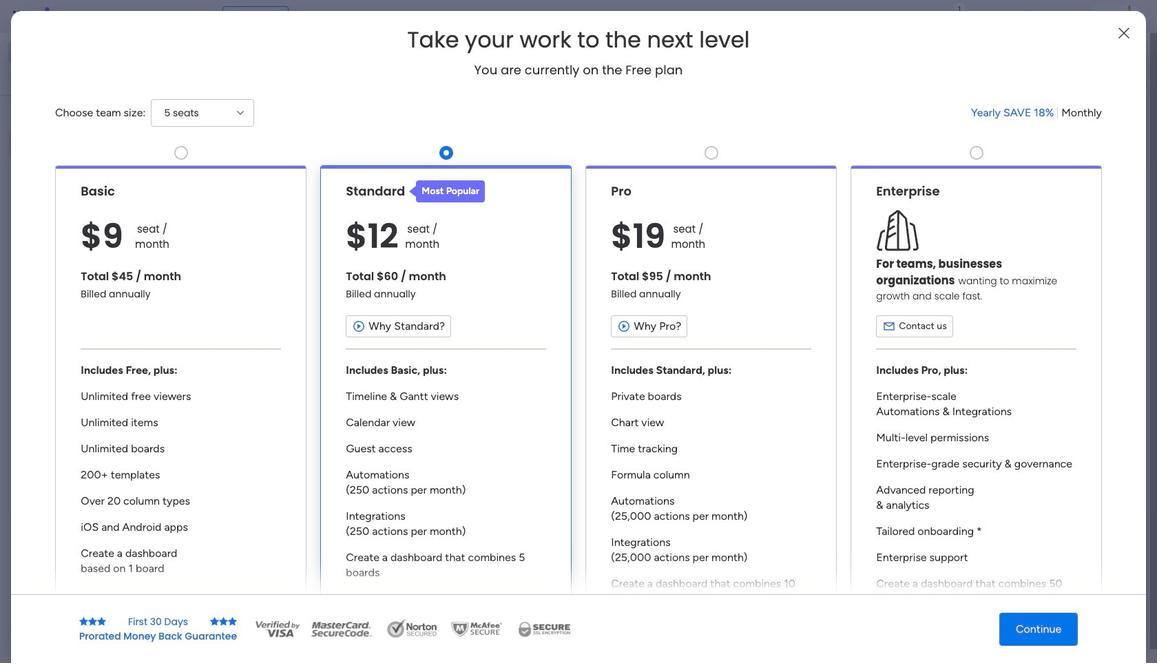 Task type: locate. For each thing, give the bounding box(es) containing it.
add to favorites image
[[409, 252, 422, 266]]

section head
[[409, 180, 485, 202]]

1 horizontal spatial component image
[[619, 579, 631, 591]]

heading
[[407, 28, 750, 52]]

1 star image from the left
[[79, 617, 88, 627]]

billing cycle selection group
[[971, 105, 1102, 120]]

0 horizontal spatial component image
[[278, 579, 290, 591]]

help image
[[1068, 10, 1082, 23]]

0 vertical spatial option
[[8, 41, 167, 63]]

monday marketplace image
[[1004, 10, 1017, 23]]

workspace image
[[236, 558, 269, 591], [576, 558, 609, 591], [585, 562, 601, 587]]

3 star image from the left
[[97, 617, 106, 627]]

invite members image
[[973, 10, 987, 23]]

component image
[[278, 579, 290, 591], [619, 579, 631, 591]]

1 vertical spatial option
[[8, 65, 167, 87]]

close recently visited image
[[213, 112, 229, 129]]

enterprise tier selected option
[[851, 165, 1102, 622]]

list box
[[0, 161, 176, 396]]

getting started element
[[930, 329, 1137, 384]]

quick search results list box
[[213, 129, 897, 311]]

norton secured image
[[382, 619, 444, 640]]

pro tier selected option
[[586, 165, 837, 622]]

ruby anderson image
[[1119, 6, 1141, 28]]

2 component image from the left
[[619, 579, 631, 591]]

tier options list box
[[55, 140, 1102, 622]]

basic tier selected option
[[55, 165, 307, 622]]

notifications image
[[913, 10, 927, 23]]

close update feed (inbox) image
[[213, 328, 229, 344]]

star image
[[79, 617, 88, 627], [88, 617, 97, 627], [97, 617, 106, 627], [210, 617, 219, 627], [228, 617, 237, 627]]

option
[[8, 41, 167, 63], [8, 65, 167, 87], [0, 163, 176, 166]]

ssl encrypted image
[[510, 619, 579, 640]]

select product image
[[12, 10, 26, 23]]



Task type: describe. For each thing, give the bounding box(es) containing it.
templates image image
[[942, 104, 1124, 199]]

4 star image from the left
[[210, 617, 219, 627]]

1 image
[[953, 1, 966, 16]]

see plans image
[[229, 9, 241, 24]]

2 vertical spatial option
[[0, 163, 176, 166]]

update feed image
[[943, 10, 957, 23]]

add to favorites image
[[634, 252, 648, 266]]

star image
[[219, 617, 228, 627]]

mastercard secure code image
[[307, 619, 376, 640]]

mcafee secure image
[[449, 619, 504, 640]]

1 element
[[352, 328, 368, 344]]

section head inside standard tier selected option
[[409, 180, 485, 202]]

standard tier selected option
[[320, 165, 572, 622]]

1 component image from the left
[[278, 579, 290, 591]]

5 star image from the left
[[228, 617, 237, 627]]

help center element
[[930, 395, 1137, 450]]

2 star image from the left
[[88, 617, 97, 627]]

verified by visa image
[[254, 619, 302, 640]]

search everything image
[[1037, 10, 1051, 23]]



Task type: vqa. For each thing, say whether or not it's contained in the screenshot.
UPDATE FEED icon
yes



